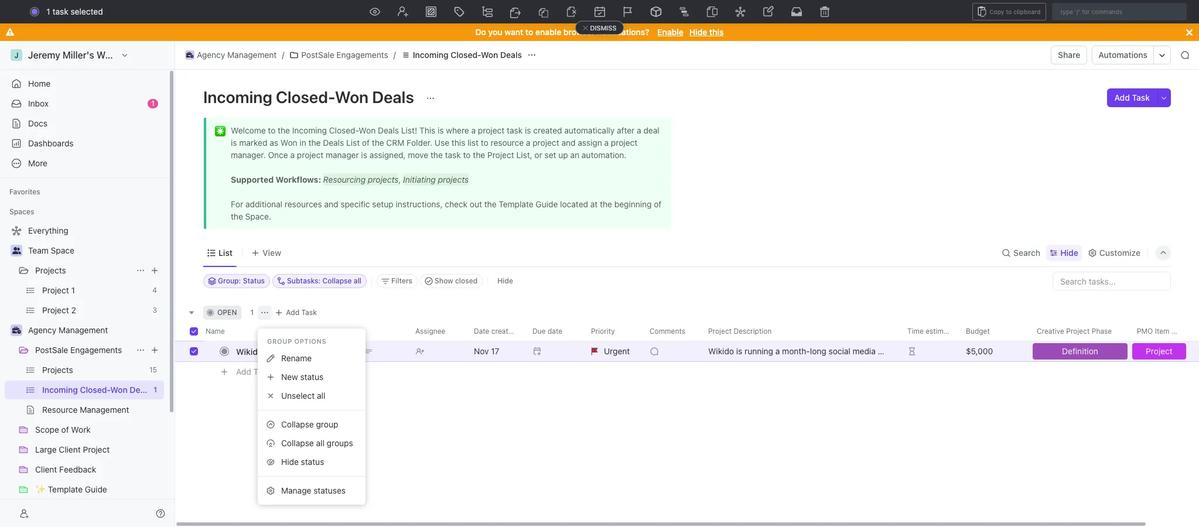Task type: describe. For each thing, give the bounding box(es) containing it.
groups
[[327, 438, 353, 448]]

dashboards
[[28, 138, 74, 148]]

wikido
[[236, 347, 263, 357]]

social
[[271, 347, 294, 357]]

statuses
[[314, 486, 346, 496]]

upgrade
[[1056, 6, 1089, 16]]

⌘k
[[737, 6, 750, 16]]

hide inside dropdown button
[[1061, 248, 1079, 258]]

0 vertical spatial engagements
[[337, 50, 388, 60]]

1 vertical spatial incoming closed-won deals
[[203, 87, 418, 107]]

enable
[[658, 27, 684, 37]]

hide button
[[493, 274, 518, 288]]

1 horizontal spatial add
[[286, 308, 300, 317]]

0 horizontal spatial postsale engagements link
[[35, 341, 131, 360]]

add task for the top 'add task' button
[[1115, 93, 1151, 103]]

this
[[710, 27, 724, 37]]

campaign
[[322, 347, 361, 357]]

new button
[[1100, 2, 1141, 21]]

team space
[[28, 246, 74, 256]]

do
[[476, 27, 486, 37]]

options
[[295, 338, 327, 345]]

docs link
[[5, 114, 164, 133]]

browser
[[564, 27, 595, 37]]

1 horizontal spatial postsale
[[301, 50, 334, 60]]

new status
[[281, 372, 324, 382]]

agency management inside sidebar navigation
[[28, 325, 108, 335]]

-
[[265, 347, 269, 357]]

search
[[1014, 248, 1041, 258]]

0 vertical spatial 1
[[47, 6, 50, 16]]

dismiss
[[591, 24, 617, 32]]

1 horizontal spatial task
[[302, 308, 317, 317]]

wikido - social media campaign link
[[233, 343, 406, 360]]

add task for the bottommost 'add task' button
[[236, 367, 271, 377]]

enable
[[536, 27, 562, 37]]

projects link
[[35, 261, 131, 280]]

all for unselect
[[317, 391, 325, 401]]

collapse group
[[281, 420, 338, 430]]

user group image
[[12, 247, 21, 254]]

1 horizontal spatial postsale engagements link
[[287, 48, 391, 62]]

$5,000
[[966, 346, 994, 356]]

customize button
[[1085, 245, 1145, 261]]

projects
[[35, 266, 66, 275]]

postsale engagements inside sidebar navigation
[[35, 345, 122, 355]]

collapse all groups
[[281, 438, 353, 448]]

all for collapse
[[316, 438, 325, 448]]

search...
[[590, 6, 624, 16]]

task
[[53, 6, 68, 16]]

0 vertical spatial incoming
[[413, 50, 449, 60]]

incoming closed-won deals link
[[398, 48, 525, 62]]

unselect
[[281, 391, 315, 401]]

manage
[[281, 486, 312, 496]]

you
[[489, 27, 503, 37]]

0 horizontal spatial deals
[[372, 87, 414, 107]]

customize
[[1100, 248, 1141, 258]]

0 vertical spatial closed-
[[451, 50, 481, 60]]



Task type: vqa. For each thing, say whether or not it's contained in the screenshot.
Pizza Slice image
no



Task type: locate. For each thing, give the bounding box(es) containing it.
favorites
[[9, 188, 40, 196]]

won inside the incoming closed-won deals link
[[481, 50, 498, 60]]

0 vertical spatial won
[[481, 50, 498, 60]]

1 / from the left
[[282, 50, 285, 60]]

list
[[219, 248, 233, 258]]

1 collapse from the top
[[281, 420, 314, 430]]

0 vertical spatial agency
[[197, 50, 225, 60]]

0 vertical spatial status
[[300, 372, 324, 382]]

1 task selected
[[47, 6, 103, 16]]

1 horizontal spatial engagements
[[337, 50, 388, 60]]

collapse up hide status
[[281, 438, 314, 448]]

2 horizontal spatial 1
[[251, 308, 254, 317]]

spaces
[[9, 207, 34, 216]]

share
[[1059, 50, 1081, 60]]

1 vertical spatial agency management link
[[28, 321, 162, 340]]

0 horizontal spatial 1
[[47, 6, 50, 16]]

management
[[227, 50, 277, 60], [59, 325, 108, 335]]

0 vertical spatial task
[[1133, 93, 1151, 103]]

hide status button
[[263, 453, 361, 472]]

1 vertical spatial management
[[59, 325, 108, 335]]

2 vertical spatial add
[[236, 367, 251, 377]]

incoming
[[413, 50, 449, 60], [203, 87, 272, 107]]

0 horizontal spatial incoming
[[203, 87, 272, 107]]

postsale engagements
[[301, 50, 388, 60], [35, 345, 122, 355]]

1 horizontal spatial incoming
[[413, 50, 449, 60]]

0 horizontal spatial task
[[254, 367, 271, 377]]

rename button
[[263, 349, 361, 368]]

postsale inside sidebar navigation
[[35, 345, 68, 355]]

add up group options
[[286, 308, 300, 317]]

add task button down automations button
[[1108, 89, 1158, 107]]

agency right business time image
[[28, 325, 56, 335]]

task for the bottommost 'add task' button
[[254, 367, 271, 377]]

hide button
[[1047, 245, 1082, 261]]

0 horizontal spatial /
[[282, 50, 285, 60]]

status
[[300, 372, 324, 382], [301, 457, 324, 467]]

rename
[[281, 353, 312, 363]]

list link
[[216, 245, 233, 261]]

agency
[[197, 50, 225, 60], [28, 325, 56, 335]]

1 horizontal spatial 1
[[151, 99, 155, 108]]

upgrade link
[[1039, 4, 1095, 20]]

1 vertical spatial postsale engagements
[[35, 345, 122, 355]]

0 vertical spatial management
[[227, 50, 277, 60]]

1 horizontal spatial add task
[[286, 308, 317, 317]]

1 horizontal spatial postsale engagements
[[301, 50, 388, 60]]

1 vertical spatial deals
[[372, 87, 414, 107]]

collapse for collapse group
[[281, 420, 314, 430]]

new inside button
[[1116, 6, 1134, 16]]

status for hide status
[[301, 457, 324, 467]]

0 vertical spatial agency management link
[[182, 48, 280, 62]]

task down the -
[[254, 367, 271, 377]]

all down new status button
[[317, 391, 325, 401]]

add task button up group options
[[272, 306, 322, 320]]

status down collapse all groups button
[[301, 457, 324, 467]]

0 vertical spatial deals
[[501, 50, 522, 60]]

2 horizontal spatial task
[[1133, 93, 1151, 103]]

0 vertical spatial incoming closed-won deals
[[413, 50, 522, 60]]

dashboards link
[[5, 134, 164, 153]]

1 horizontal spatial /
[[394, 50, 396, 60]]

new for new
[[1116, 6, 1134, 16]]

2 horizontal spatial add task
[[1115, 93, 1151, 103]]

to
[[526, 27, 534, 37]]

manage statuses button
[[263, 482, 361, 501]]

1 vertical spatial task
[[302, 308, 317, 317]]

add down wikido
[[236, 367, 251, 377]]

tree containing team space
[[5, 222, 164, 527]]

new for new status
[[281, 372, 298, 382]]

agency inside sidebar navigation
[[28, 325, 56, 335]]

0 horizontal spatial agency management link
[[28, 321, 162, 340]]

collapse
[[281, 420, 314, 430], [281, 438, 314, 448]]

inbox
[[28, 98, 49, 108]]

1 horizontal spatial agency management
[[197, 50, 277, 60]]

unselect all
[[281, 391, 325, 401]]

0 horizontal spatial closed-
[[276, 87, 335, 107]]

1 vertical spatial incoming
[[203, 87, 272, 107]]

status down rename button
[[300, 372, 324, 382]]

collapse all groups button
[[263, 434, 361, 453]]

new inside new status button
[[281, 372, 298, 382]]

agency right business time icon
[[197, 50, 225, 60]]

incoming closed-won deals
[[413, 50, 522, 60], [203, 87, 418, 107]]

all left groups
[[316, 438, 325, 448]]

manage statuses
[[281, 486, 346, 496]]

search button
[[999, 245, 1045, 261]]

home
[[28, 79, 51, 89]]

new status button
[[263, 368, 361, 387]]

home link
[[5, 74, 164, 93]]

collapse inside collapse group button
[[281, 420, 314, 430]]

all
[[317, 391, 325, 401], [316, 438, 325, 448]]

1 horizontal spatial new
[[1116, 6, 1134, 16]]

postsale
[[301, 50, 334, 60], [35, 345, 68, 355]]

1 vertical spatial collapse
[[281, 438, 314, 448]]

1 vertical spatial add task button
[[272, 306, 322, 320]]

0 vertical spatial postsale engagements link
[[287, 48, 391, 62]]

agency management link inside tree
[[28, 321, 162, 340]]

share button
[[1052, 46, 1088, 64]]

2 collapse from the top
[[281, 438, 314, 448]]

$5,000 button
[[959, 341, 1030, 362]]

1 vertical spatial agency management
[[28, 325, 108, 335]]

1 vertical spatial postsale
[[35, 345, 68, 355]]

media
[[296, 347, 320, 357]]

open
[[217, 308, 237, 317]]

1 horizontal spatial agency management link
[[182, 48, 280, 62]]

0 vertical spatial add task
[[1115, 93, 1151, 103]]

hide status
[[281, 457, 324, 467]]

space
[[51, 246, 74, 256]]

sidebar navigation
[[0, 41, 175, 527]]

task for the top 'add task' button
[[1133, 93, 1151, 103]]

collapse up collapse all groups button
[[281, 420, 314, 430]]

task up options
[[302, 308, 317, 317]]

group
[[267, 338, 292, 345]]

2 vertical spatial add task button
[[231, 365, 276, 379]]

postsale engagements link
[[287, 48, 391, 62], [35, 341, 131, 360]]

0 vertical spatial all
[[317, 391, 325, 401]]

1 vertical spatial add
[[286, 308, 300, 317]]

collapse for collapse all groups
[[281, 438, 314, 448]]

new down rename
[[281, 372, 298, 382]]

tree inside sidebar navigation
[[5, 222, 164, 527]]

selected
[[71, 6, 103, 16]]

/
[[282, 50, 285, 60], [394, 50, 396, 60]]

agency management link
[[182, 48, 280, 62], [28, 321, 162, 340]]

1 horizontal spatial closed-
[[451, 50, 481, 60]]

1 horizontal spatial agency
[[197, 50, 225, 60]]

notifications?
[[597, 27, 650, 37]]

0 horizontal spatial agency
[[28, 325, 56, 335]]

tree
[[5, 222, 164, 527]]

0 horizontal spatial agency management
[[28, 325, 108, 335]]

docs
[[28, 118, 47, 128]]

add task
[[1115, 93, 1151, 103], [286, 308, 317, 317], [236, 367, 271, 377]]

want
[[505, 27, 524, 37]]

1 vertical spatial status
[[301, 457, 324, 467]]

new up the automations
[[1116, 6, 1134, 16]]

Search tasks... text field
[[1054, 273, 1171, 290]]

team
[[28, 246, 49, 256]]

0 horizontal spatial postsale engagements
[[35, 345, 122, 355]]

0 vertical spatial postsale engagements
[[301, 50, 388, 60]]

deals
[[501, 50, 522, 60], [372, 87, 414, 107]]

1 vertical spatial add task
[[286, 308, 317, 317]]

add
[[1115, 93, 1131, 103], [286, 308, 300, 317], [236, 367, 251, 377]]

agency management right business time icon
[[197, 50, 277, 60]]

0 vertical spatial add
[[1115, 93, 1131, 103]]

add task up group options
[[286, 308, 317, 317]]

0 horizontal spatial add
[[236, 367, 251, 377]]

2 / from the left
[[394, 50, 396, 60]]

group options
[[267, 338, 327, 345]]

0 vertical spatial agency management
[[197, 50, 277, 60]]

1 horizontal spatial deals
[[501, 50, 522, 60]]

1 horizontal spatial won
[[481, 50, 498, 60]]

automations button
[[1093, 46, 1154, 64]]

team space link
[[28, 241, 162, 260]]

1 vertical spatial postsale engagements link
[[35, 341, 131, 360]]

0 horizontal spatial engagements
[[70, 345, 122, 355]]

engagements inside tree
[[70, 345, 122, 355]]

add task down automations button
[[1115, 93, 1151, 103]]

1 inside sidebar navigation
[[151, 99, 155, 108]]

1 vertical spatial engagements
[[70, 345, 122, 355]]

2 horizontal spatial add
[[1115, 93, 1131, 103]]

add task down wikido
[[236, 367, 271, 377]]

1 vertical spatial won
[[335, 87, 369, 107]]

won
[[481, 50, 498, 60], [335, 87, 369, 107]]

add down automations button
[[1115, 93, 1131, 103]]

agency management right business time image
[[28, 325, 108, 335]]

0 vertical spatial add task button
[[1108, 89, 1158, 107]]

status for new status
[[300, 372, 324, 382]]

do you want to enable browser notifications? enable hide this
[[476, 27, 724, 37]]

2 vertical spatial 1
[[251, 308, 254, 317]]

collapse inside collapse all groups button
[[281, 438, 314, 448]]

1 horizontal spatial management
[[227, 50, 277, 60]]

unselect all button
[[263, 387, 361, 406]]

0 horizontal spatial won
[[335, 87, 369, 107]]

0 horizontal spatial add task
[[236, 367, 271, 377]]

0 vertical spatial collapse
[[281, 420, 314, 430]]

1
[[47, 6, 50, 16], [151, 99, 155, 108], [251, 308, 254, 317]]

new
[[1116, 6, 1134, 16], [281, 372, 298, 382]]

task down automations button
[[1133, 93, 1151, 103]]

0 horizontal spatial postsale
[[35, 345, 68, 355]]

2 vertical spatial task
[[254, 367, 271, 377]]

business time image
[[12, 327, 21, 334]]

wikido - social media campaign
[[236, 347, 361, 357]]

type '/' for commands field
[[1052, 3, 1187, 21]]

hide
[[690, 27, 708, 37], [1061, 248, 1079, 258], [498, 277, 513, 285], [281, 457, 299, 467]]

0 horizontal spatial management
[[59, 325, 108, 335]]

task
[[1133, 93, 1151, 103], [302, 308, 317, 317], [254, 367, 271, 377]]

management inside sidebar navigation
[[59, 325, 108, 335]]

1 vertical spatial new
[[281, 372, 298, 382]]

business time image
[[186, 52, 194, 58]]

0 vertical spatial new
[[1116, 6, 1134, 16]]

automations
[[1099, 50, 1148, 60]]

engagements
[[337, 50, 388, 60], [70, 345, 122, 355]]

1 vertical spatial all
[[316, 438, 325, 448]]

closed-
[[451, 50, 481, 60], [276, 87, 335, 107]]

1 vertical spatial closed-
[[276, 87, 335, 107]]

1 vertical spatial 1
[[151, 99, 155, 108]]

favorites button
[[5, 185, 45, 199]]

2 vertical spatial add task
[[236, 367, 271, 377]]

0 horizontal spatial new
[[281, 372, 298, 382]]

add task button down wikido
[[231, 365, 276, 379]]

group
[[316, 420, 338, 430]]

1 vertical spatial agency
[[28, 325, 56, 335]]

collapse group button
[[263, 416, 361, 434]]

0 vertical spatial postsale
[[301, 50, 334, 60]]



